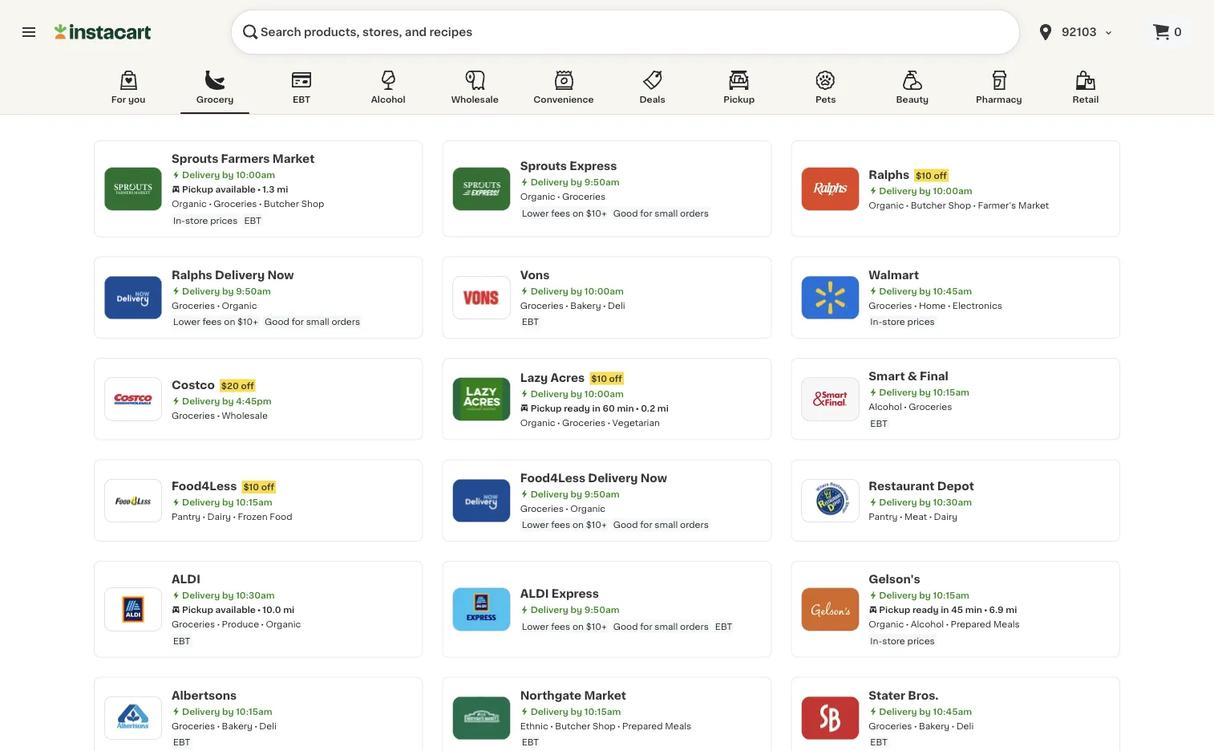 Task type: describe. For each thing, give the bounding box(es) containing it.
sprouts farmers market
[[172, 153, 315, 165]]

ralphs delivery now logo image
[[112, 277, 154, 318]]

by for aldi
[[222, 591, 234, 600]]

sprouts express logo image
[[461, 168, 503, 210]]

organic down food4less delivery now
[[571, 504, 606, 513]]

now for ralphs delivery now
[[268, 269, 294, 280]]

groceries down food4less delivery now
[[521, 504, 564, 513]]

by for aldi express
[[571, 605, 583, 614]]

express for sprouts express
[[570, 160, 617, 172]]

aldi for aldi express
[[521, 588, 549, 599]]

10:00am for 1.3 mi
[[236, 171, 275, 179]]

$10 for ralphs
[[917, 171, 932, 180]]

0 button
[[1143, 16, 1196, 48]]

by for restaurant depot
[[920, 498, 932, 507]]

delivery for the gelson's logo
[[880, 591, 918, 600]]

delivery by 10:00am for 1.3 mi
[[182, 171, 275, 179]]

ralphs $10 off
[[869, 169, 948, 180]]

alcohol for alcohol groceries ebt
[[869, 402, 903, 411]]

walmart
[[869, 269, 920, 280]]

10:00am for bakery
[[585, 286, 624, 295]]

costco
[[172, 379, 215, 390]]

92103 button
[[1027, 10, 1143, 55]]

prepared inside organic alcohol prepared meals in-store prices
[[951, 620, 992, 629]]

sprouts for sprouts farmers market
[[172, 153, 219, 165]]

prices for sprouts farmers market
[[210, 216, 238, 225]]

groceries inside organic groceries lower fees on $10+ good for small orders
[[563, 192, 606, 201]]

delivery by 10:45am for walmart
[[880, 286, 973, 295]]

by for ralphs delivery now
[[222, 286, 234, 295]]

0.2 mi
[[641, 403, 669, 412]]

home
[[920, 301, 946, 310]]

alcohol button
[[354, 67, 423, 114]]

delivery for sprouts farmers market logo
[[182, 171, 220, 179]]

in- for gelson's
[[871, 636, 883, 645]]

10:15am for gelson's
[[934, 591, 970, 600]]

vons logo image
[[461, 277, 503, 318]]

costco $20 off
[[172, 379, 254, 390]]

convenience button
[[527, 67, 601, 114]]

10.0
[[263, 605, 281, 614]]

meat
[[905, 512, 928, 521]]

10:00am for butcher shop
[[934, 186, 973, 195]]

stater bros.
[[869, 690, 939, 701]]

organic groceries butcher shop in-store prices ebt
[[172, 199, 324, 225]]

acres
[[551, 372, 585, 383]]

aldi express
[[521, 588, 599, 599]]

instacart image
[[55, 22, 151, 42]]

shop for organic butcher shop farmer's market
[[949, 200, 972, 209]]

delivery by 10:00am for bakery
[[531, 286, 624, 295]]

2 vertical spatial market
[[584, 690, 627, 701]]

&
[[908, 371, 918, 382]]

lower fees on $10+ good for small orders ebt
[[522, 622, 733, 631]]

by for vons
[[571, 286, 583, 295]]

60
[[603, 403, 615, 412]]

retail
[[1073, 95, 1100, 104]]

lazy acres logo image
[[461, 378, 503, 420]]

ebt inside groceries produce organic ebt
[[173, 636, 191, 645]]

pantry dairy frozen food
[[172, 512, 293, 521]]

delivery down organic groceries butcher shop in-store prices ebt
[[215, 269, 265, 280]]

delivery by 9:50am for aldi
[[531, 605, 620, 614]]

orders for sprouts express
[[681, 209, 709, 217]]

10.0 mi
[[263, 605, 295, 614]]

northgate market
[[521, 690, 627, 701]]

delivery for walmart logo
[[880, 286, 918, 295]]

frozen
[[238, 512, 268, 521]]

pickup ready in 45 min
[[880, 605, 983, 614]]

groceries bakery deli ebt for albertsons
[[172, 721, 277, 747]]

organic butcher shop farmer's market
[[869, 200, 1050, 209]]

9:50am for food4less
[[585, 490, 620, 498]]

45
[[952, 605, 964, 614]]

food4less delivery now logo image
[[461, 480, 503, 521]]

organic groceries vegetarian
[[521, 418, 660, 427]]

sprouts express
[[521, 160, 617, 172]]

organic down ralphs $10 off
[[869, 200, 905, 209]]

lazy
[[521, 372, 548, 383]]

groceries wholesale
[[172, 411, 268, 419]]

vegetarian
[[613, 418, 660, 427]]

delivery by 10:45am for stater bros.
[[880, 707, 973, 716]]

convenience
[[534, 95, 594, 104]]

delivery by 4:45pm
[[182, 396, 272, 405]]

min for pickup ready in 60 min
[[617, 403, 634, 412]]

92103
[[1063, 26, 1098, 38]]

10:15am up "frozen"
[[236, 498, 273, 507]]

0 vertical spatial market
[[273, 153, 315, 165]]

organic down the lazy
[[521, 418, 556, 427]]

delivery for smart & final logo
[[880, 388, 918, 397]]

prices for gelson's
[[908, 636, 936, 645]]

delivery by 10:15am for smart & final
[[880, 388, 970, 397]]

beauty button
[[879, 67, 948, 114]]

food4less for food4less delivery now
[[521, 472, 586, 483]]

fees down aldi express
[[551, 622, 571, 631]]

mi right 0.2
[[658, 403, 669, 412]]

wholesale button
[[441, 67, 510, 114]]

6.9 mi
[[990, 605, 1018, 614]]

for for food4less delivery now
[[641, 520, 653, 529]]

groceries down stater
[[869, 721, 913, 730]]

9:50am for ralphs
[[236, 286, 271, 295]]

0
[[1175, 26, 1183, 38]]

delivery down organic groceries vegetarian
[[588, 472, 638, 483]]

$10+ for sprouts
[[586, 209, 607, 217]]

albertsons logo image
[[112, 697, 154, 739]]

lazy acres $10 off
[[521, 372, 623, 383]]

ready for 10:00am
[[564, 403, 591, 412]]

delivery by 10:00am for 0.2 mi
[[531, 389, 624, 398]]

orders for food4less delivery now
[[681, 520, 709, 529]]

wholesale inside button
[[452, 95, 499, 104]]

9:50am for sprouts
[[585, 178, 620, 187]]

ebt inside ebt button
[[293, 95, 311, 104]]

vons
[[521, 269, 550, 280]]

pickup for sprouts farmers market
[[182, 185, 213, 194]]

good for ralphs delivery now
[[265, 317, 290, 326]]

10:15am for albertsons
[[236, 707, 273, 716]]

groceries produce organic ebt
[[172, 620, 301, 645]]

butcher for organic butcher shop farmer's market
[[911, 200, 947, 209]]

delivery for ralphs logo
[[880, 186, 918, 195]]

for
[[111, 95, 126, 104]]

delivery by 9:50am for sprouts
[[531, 178, 620, 187]]

stater
[[869, 690, 906, 701]]

for you
[[111, 95, 146, 104]]

stater bros. logo image
[[810, 697, 852, 739]]

groceries down vons on the top left of page
[[521, 301, 564, 310]]

deals button
[[618, 67, 687, 114]]

pickup button
[[705, 67, 774, 114]]

by for gelson's
[[920, 591, 932, 600]]

$10+ down aldi express
[[586, 622, 607, 631]]

organic inside organic groceries lower fees on $10+ good for small orders
[[521, 192, 556, 201]]

orders for ralphs delivery now
[[332, 317, 360, 326]]

delivery by 10:15am for northgate market
[[531, 707, 621, 716]]

delivery for aldi express logo on the left
[[531, 605, 569, 614]]

$10+ for food4less
[[586, 520, 607, 529]]

bakery for albertsons
[[222, 721, 253, 730]]

ethnic
[[521, 721, 549, 730]]

small for ralphs delivery now
[[306, 317, 330, 326]]

pickup ready in 60 min
[[531, 403, 634, 412]]

mi for sprouts farmers market
[[277, 185, 288, 194]]

deals
[[640, 95, 666, 104]]

mi for aldi
[[283, 605, 295, 614]]

final
[[921, 371, 949, 382]]

northgate market logo image
[[461, 697, 503, 739]]

pickup inside button
[[724, 95, 755, 104]]

groceries down ralphs delivery now at the top of page
[[172, 301, 215, 310]]

pickup for aldi
[[182, 605, 213, 614]]

organic groceries lower fees on $10+ good for small orders
[[521, 192, 709, 217]]

pantry for delivery by 10:30am
[[869, 512, 898, 521]]

depot
[[938, 480, 975, 492]]

food
[[270, 512, 293, 521]]

6.9
[[990, 605, 1004, 614]]

pantry meat dairy
[[869, 512, 958, 521]]

1.3 mi
[[263, 185, 288, 194]]

off for food4less
[[261, 482, 274, 491]]

delivery by 9:50am for food4less
[[531, 490, 620, 498]]



Task type: locate. For each thing, give the bounding box(es) containing it.
10:15am for northgate market
[[585, 707, 621, 716]]

10:30am down depot
[[934, 498, 973, 507]]

1 vertical spatial prepared
[[623, 721, 663, 730]]

groceries down final
[[909, 402, 953, 411]]

sprouts left farmers
[[172, 153, 219, 165]]

ebt button
[[267, 67, 336, 114]]

smart & final
[[869, 371, 949, 382]]

0 vertical spatial express
[[570, 160, 617, 172]]

organic right sprouts farmers market logo
[[172, 199, 207, 208]]

$10+ down food4less delivery now
[[586, 520, 607, 529]]

delivery by 10:00am
[[182, 171, 275, 179], [880, 186, 973, 195], [531, 286, 624, 295], [531, 389, 624, 398]]

for inside organic groceries lower fees on $10+ good for small orders
[[641, 209, 653, 217]]

2 vertical spatial store
[[883, 636, 906, 645]]

1 horizontal spatial ready
[[913, 605, 939, 614]]

groceries organic lower fees on $10+ good for small orders
[[172, 301, 360, 326], [521, 504, 709, 529]]

delivery for albertsons logo
[[182, 707, 220, 716]]

0 vertical spatial groceries organic lower fees on $10+ good for small orders
[[172, 301, 360, 326]]

min right 45
[[966, 605, 983, 614]]

0 horizontal spatial ralphs
[[172, 269, 212, 280]]

2 horizontal spatial market
[[1019, 200, 1050, 209]]

delivery for stater bros. logo
[[880, 707, 918, 716]]

food4less down organic groceries vegetarian
[[521, 472, 586, 483]]

meals
[[994, 620, 1021, 629], [665, 721, 692, 730]]

beauty
[[897, 95, 929, 104]]

good for sprouts express
[[614, 209, 638, 217]]

0 vertical spatial meals
[[994, 620, 1021, 629]]

2 vertical spatial prices
[[908, 636, 936, 645]]

delivery for ralphs delivery now logo
[[182, 286, 220, 295]]

0 vertical spatial pickup available
[[182, 185, 256, 194]]

bros.
[[909, 690, 939, 701]]

$10 inside lazy acres $10 off
[[592, 374, 607, 383]]

grocery button
[[181, 67, 250, 114]]

lower for food4less delivery now
[[522, 520, 549, 529]]

you
[[128, 95, 146, 104]]

1 vertical spatial in-
[[871, 317, 883, 326]]

0 horizontal spatial min
[[617, 403, 634, 412]]

prepared down 45
[[951, 620, 992, 629]]

0 vertical spatial wholesale
[[452, 95, 499, 104]]

store inside organic alcohol prepared meals in-store prices
[[883, 636, 906, 645]]

9:50am for aldi
[[585, 605, 620, 614]]

0 horizontal spatial delivery by 10:30am
[[182, 591, 275, 600]]

1 vertical spatial store
[[883, 317, 906, 326]]

food4less for food4less $10 off
[[172, 480, 237, 492]]

delivery by 9:50am down food4less delivery now
[[531, 490, 620, 498]]

ralphs
[[869, 169, 910, 180], [172, 269, 212, 280]]

groceries bakery deli ebt down bros.
[[869, 721, 974, 747]]

2 vertical spatial alcohol
[[911, 620, 945, 629]]

market
[[273, 153, 315, 165], [1019, 200, 1050, 209], [584, 690, 627, 701]]

10:30am for aldi
[[236, 591, 275, 600]]

4:45pm
[[236, 396, 272, 405]]

now down vegetarian
[[641, 472, 668, 483]]

9:50am
[[585, 178, 620, 187], [236, 286, 271, 295], [585, 490, 620, 498], [585, 605, 620, 614]]

2 10:45am from the top
[[934, 707, 973, 716]]

1 vertical spatial $10
[[592, 374, 607, 383]]

sprouts for sprouts express
[[521, 160, 567, 172]]

in
[[593, 403, 601, 412], [941, 605, 950, 614]]

market up 1.3 mi
[[273, 153, 315, 165]]

$10 for food4less
[[243, 482, 259, 491]]

organic inside organic alcohol prepared meals in-store prices
[[869, 620, 905, 629]]

northgate
[[521, 690, 582, 701]]

delivery by 9:50am down sprouts express
[[531, 178, 620, 187]]

gelson's logo image
[[810, 588, 852, 630]]

10:15am down albertsons
[[236, 707, 273, 716]]

10:15am up 45
[[934, 591, 970, 600]]

1 available from the top
[[216, 185, 256, 194]]

delivery for restaurant depot logo
[[880, 498, 918, 507]]

pharmacy button
[[965, 67, 1034, 114]]

delivery by 10:45am
[[880, 286, 973, 295], [880, 707, 973, 716]]

store for gelson's
[[883, 636, 906, 645]]

0 horizontal spatial $10
[[243, 482, 259, 491]]

in-
[[173, 216, 185, 225], [871, 317, 883, 326], [871, 636, 883, 645]]

ralphs for ralphs delivery now
[[172, 269, 212, 280]]

1 horizontal spatial market
[[584, 690, 627, 701]]

store inside groceries home electronics in-store prices
[[883, 317, 906, 326]]

delivery down aldi express
[[531, 605, 569, 614]]

farmers
[[221, 153, 270, 165]]

alcohol inside organic alcohol prepared meals in-store prices
[[911, 620, 945, 629]]

2 horizontal spatial bakery
[[920, 721, 950, 730]]

bakery down bros.
[[920, 721, 950, 730]]

delivery by 10:15am down northgate market at the bottom
[[531, 707, 621, 716]]

ebt inside alcohol groceries ebt
[[871, 419, 888, 428]]

by for northgate market
[[571, 707, 583, 716]]

delivery down walmart
[[880, 286, 918, 295]]

1 horizontal spatial in
[[941, 605, 950, 614]]

groceries bakery deli ebt for vons
[[521, 301, 626, 326]]

0 horizontal spatial groceries organic lower fees on $10+ good for small orders
[[172, 301, 360, 326]]

min
[[617, 403, 634, 412], [966, 605, 983, 614]]

0 horizontal spatial groceries bakery deli ebt
[[172, 721, 277, 747]]

delivery by 10:00am down ralphs $10 off
[[880, 186, 973, 195]]

10:30am
[[934, 498, 973, 507], [236, 591, 275, 600]]

10:00am for 0.2 mi
[[585, 389, 624, 398]]

1 vertical spatial alcohol
[[869, 402, 903, 411]]

ready
[[564, 403, 591, 412], [913, 605, 939, 614]]

delivery by 9:50am
[[531, 178, 620, 187], [182, 286, 271, 295], [531, 490, 620, 498], [531, 605, 620, 614]]

now for food4less delivery now
[[641, 472, 668, 483]]

food4less
[[521, 472, 586, 483], [172, 480, 237, 492]]

1 horizontal spatial groceries organic lower fees on $10+ good for small orders
[[521, 504, 709, 529]]

0 vertical spatial in-
[[173, 216, 185, 225]]

pickup available for sprouts farmers market
[[182, 185, 256, 194]]

delivery by 10:00am down the sprouts farmers market
[[182, 171, 275, 179]]

10:45am for walmart
[[934, 286, 973, 295]]

1 horizontal spatial ralphs
[[869, 169, 910, 180]]

store up ralphs delivery now at the top of page
[[185, 216, 208, 225]]

butcher inside ethnic butcher shop prepared meals ebt
[[555, 721, 591, 730]]

pickup
[[724, 95, 755, 104], [182, 185, 213, 194], [531, 403, 562, 412], [182, 605, 213, 614], [880, 605, 911, 614]]

groceries inside groceries home electronics in-store prices
[[869, 301, 913, 310]]

fees down food4less delivery now
[[551, 520, 571, 529]]

0 vertical spatial delivery by 10:45am
[[880, 286, 973, 295]]

orders inside organic groceries lower fees on $10+ good for small orders
[[681, 209, 709, 217]]

1 horizontal spatial deli
[[608, 301, 626, 310]]

groceries down albertsons
[[172, 721, 215, 730]]

fees for sprouts
[[551, 209, 571, 217]]

ready for 10:15am
[[913, 605, 939, 614]]

delivery for costco logo
[[182, 396, 220, 405]]

groceries organic lower fees on $10+ good for small orders for ralphs delivery now
[[172, 301, 360, 326]]

groceries
[[563, 192, 606, 201], [214, 199, 257, 208], [172, 301, 215, 310], [521, 301, 564, 310], [869, 301, 913, 310], [909, 402, 953, 411], [172, 411, 215, 419], [563, 418, 606, 427], [521, 504, 564, 513], [172, 620, 215, 629], [172, 721, 215, 730], [869, 721, 913, 730]]

1 10:45am from the top
[[934, 286, 973, 295]]

good
[[614, 209, 638, 217], [265, 317, 290, 326], [614, 520, 638, 529], [614, 622, 638, 631]]

1 dairy from the left
[[207, 512, 231, 521]]

0 vertical spatial prices
[[210, 216, 238, 225]]

by for sprouts express
[[571, 178, 583, 187]]

prices down the home
[[908, 317, 936, 326]]

farmer's
[[979, 200, 1017, 209]]

delivery by 10:15am for albertsons
[[182, 707, 273, 716]]

1 vertical spatial wholesale
[[222, 411, 268, 419]]

1 vertical spatial min
[[966, 605, 983, 614]]

small inside organic groceries lower fees on $10+ good for small orders
[[655, 209, 678, 217]]

ralphs logo image
[[810, 168, 852, 210]]

0 horizontal spatial wholesale
[[222, 411, 268, 419]]

1 horizontal spatial 10:30am
[[934, 498, 973, 507]]

by for walmart
[[920, 286, 932, 295]]

2 pickup available from the top
[[182, 605, 256, 614]]

prices inside organic alcohol prepared meals in-store prices
[[908, 636, 936, 645]]

electronics
[[953, 301, 1003, 310]]

prices down pickup ready in 45 min
[[908, 636, 936, 645]]

0 vertical spatial delivery by 10:30am
[[880, 498, 973, 507]]

organic alcohol prepared meals in-store prices
[[869, 620, 1021, 645]]

ralphs for ralphs $10 off
[[869, 169, 910, 180]]

good inside organic groceries lower fees on $10+ good for small orders
[[614, 209, 638, 217]]

smart & final logo image
[[810, 378, 852, 420]]

groceries bakery deli ebt down vons on the top left of page
[[521, 301, 626, 326]]

small for sprouts express
[[655, 209, 678, 217]]

2 horizontal spatial alcohol
[[911, 620, 945, 629]]

0 horizontal spatial now
[[268, 269, 294, 280]]

alcohol inside alcohol groceries ebt
[[869, 402, 903, 411]]

1 vertical spatial express
[[552, 588, 599, 599]]

delivery by 10:45am down bros.
[[880, 707, 973, 716]]

delivery by 10:45am up the home
[[880, 286, 973, 295]]

dairy right meat on the bottom right of the page
[[935, 512, 958, 521]]

0 vertical spatial alcohol
[[371, 95, 406, 104]]

on for ralphs
[[224, 317, 235, 326]]

0.2
[[641, 403, 656, 412]]

groceries inside groceries produce organic ebt
[[172, 620, 215, 629]]

in for 45
[[941, 605, 950, 614]]

fees inside organic groceries lower fees on $10+ good for small orders
[[551, 209, 571, 217]]

available up produce
[[216, 605, 256, 614]]

1 horizontal spatial dairy
[[935, 512, 958, 521]]

delivery down ralphs $10 off
[[880, 186, 918, 195]]

off inside ralphs $10 off
[[934, 171, 948, 180]]

92103 button
[[1037, 10, 1133, 55]]

1 pickup available from the top
[[182, 185, 256, 194]]

groceries down costco
[[172, 411, 215, 419]]

prepared down northgate market at the bottom
[[623, 721, 663, 730]]

0 horizontal spatial in
[[593, 403, 601, 412]]

restaurant depot
[[869, 480, 975, 492]]

delivery by 10:15am down albertsons
[[182, 707, 273, 716]]

aldi for aldi
[[172, 574, 200, 585]]

small
[[655, 209, 678, 217], [306, 317, 330, 326], [655, 520, 678, 529], [655, 622, 678, 631]]

lower down aldi express
[[522, 622, 549, 631]]

1 vertical spatial in
[[941, 605, 950, 614]]

lower right food4less delivery now logo
[[522, 520, 549, 529]]

delivery down restaurant
[[880, 498, 918, 507]]

prices up ralphs delivery now at the top of page
[[210, 216, 238, 225]]

delivery by 10:15am up pantry dairy frozen food
[[182, 498, 273, 507]]

10:30am for restaurant depot
[[934, 498, 973, 507]]

$10 inside ralphs $10 off
[[917, 171, 932, 180]]

off inside the costco $20 off
[[241, 381, 254, 390]]

shop inside organic groceries butcher shop in-store prices ebt
[[301, 199, 324, 208]]

fees for ralphs
[[203, 317, 222, 326]]

0 horizontal spatial sprouts
[[172, 153, 219, 165]]

ebt inside ethnic butcher shop prepared meals ebt
[[522, 738, 539, 747]]

1 horizontal spatial butcher
[[555, 721, 591, 730]]

alcohol groceries ebt
[[869, 402, 953, 428]]

0 vertical spatial min
[[617, 403, 634, 412]]

delivery by 10:30am
[[880, 498, 973, 507], [182, 591, 275, 600]]

groceries inside alcohol groceries ebt
[[909, 402, 953, 411]]

delivery down costco
[[182, 396, 220, 405]]

0 horizontal spatial deli
[[259, 721, 277, 730]]

1 vertical spatial market
[[1019, 200, 1050, 209]]

market right farmer's
[[1019, 200, 1050, 209]]

1 horizontal spatial delivery by 10:30am
[[880, 498, 973, 507]]

in- up ralphs delivery now at the top of page
[[173, 216, 185, 225]]

0 horizontal spatial pantry
[[172, 512, 201, 521]]

1 horizontal spatial shop
[[593, 721, 616, 730]]

10:45am for stater bros.
[[934, 707, 973, 716]]

shop categories tab list
[[94, 67, 1121, 114]]

0 vertical spatial available
[[216, 185, 256, 194]]

in- down walmart
[[871, 317, 883, 326]]

lower inside organic groceries lower fees on $10+ good for small orders
[[522, 209, 549, 217]]

prepared inside ethnic butcher shop prepared meals ebt
[[623, 721, 663, 730]]

in- inside organic groceries butcher shop in-store prices ebt
[[173, 216, 185, 225]]

orders
[[681, 209, 709, 217], [332, 317, 360, 326], [681, 520, 709, 529], [681, 622, 709, 631]]

now
[[268, 269, 294, 280], [641, 472, 668, 483]]

ralphs right ralphs logo
[[869, 169, 910, 180]]

off for costco
[[241, 381, 254, 390]]

butcher for ethnic butcher shop prepared meals ebt
[[555, 721, 591, 730]]

organic
[[521, 192, 556, 201], [172, 199, 207, 208], [869, 200, 905, 209], [222, 301, 257, 310], [521, 418, 556, 427], [571, 504, 606, 513], [266, 620, 301, 629], [869, 620, 905, 629]]

groceries organic lower fees on $10+ good for small orders for food4less delivery now
[[521, 504, 709, 529]]

butcher inside organic groceries butcher shop in-store prices ebt
[[264, 199, 299, 208]]

smart
[[869, 371, 906, 382]]

delivery by 10:15am down final
[[880, 388, 970, 397]]

delivery down "smart & final"
[[880, 388, 918, 397]]

0 horizontal spatial market
[[273, 153, 315, 165]]

in- inside organic alcohol prepared meals in-store prices
[[871, 636, 883, 645]]

shop for ethnic butcher shop prepared meals ebt
[[593, 721, 616, 730]]

meals inside organic alcohol prepared meals in-store prices
[[994, 620, 1021, 629]]

groceries home electronics in-store prices
[[869, 301, 1003, 326]]

restaurant depot logo image
[[810, 480, 852, 521]]

1 horizontal spatial wholesale
[[452, 95, 499, 104]]

butcher down northgate market at the bottom
[[555, 721, 591, 730]]

walmart logo image
[[810, 277, 852, 318]]

delivery by 10:15am for gelson's
[[880, 591, 970, 600]]

express for aldi express
[[552, 588, 599, 599]]

organic down ralphs delivery now at the top of page
[[222, 301, 257, 310]]

store down walmart
[[883, 317, 906, 326]]

2 vertical spatial $10
[[243, 482, 259, 491]]

available for aldi
[[216, 605, 256, 614]]

grocery
[[196, 95, 234, 104]]

0 horizontal spatial prepared
[[623, 721, 663, 730]]

aldi logo image
[[112, 588, 154, 630]]

organic inside organic groceries butcher shop in-store prices ebt
[[172, 199, 207, 208]]

deli for albertsons
[[259, 721, 277, 730]]

for you button
[[94, 67, 163, 114]]

0 horizontal spatial shop
[[301, 199, 324, 208]]

1 vertical spatial 10:45am
[[934, 707, 973, 716]]

ebt inside organic groceries butcher shop in-store prices ebt
[[244, 216, 262, 225]]

pantry down food4less $10 off
[[172, 512, 201, 521]]

10:30am up the '10.0' at the left bottom of the page
[[236, 591, 275, 600]]

groceries bakery deli ebt for stater bros.
[[869, 721, 974, 747]]

alcohol for alcohol
[[371, 95, 406, 104]]

off up food
[[261, 482, 274, 491]]

ralphs delivery now
[[172, 269, 294, 280]]

by for stater bros.
[[920, 707, 932, 716]]

2 dairy from the left
[[935, 512, 958, 521]]

delivery by 9:50am for ralphs
[[182, 286, 271, 295]]

delivery for food4less delivery now logo
[[531, 490, 569, 498]]

store
[[185, 216, 208, 225], [883, 317, 906, 326], [883, 636, 906, 645]]

alcohol inside alcohol button
[[371, 95, 406, 104]]

aldi
[[172, 574, 200, 585], [521, 588, 549, 599]]

on down sprouts express
[[573, 209, 584, 217]]

butcher
[[264, 199, 299, 208], [911, 200, 947, 209], [555, 721, 591, 730]]

Search field
[[231, 10, 1021, 55]]

deli for vons
[[608, 301, 626, 310]]

organic down 10.0 mi
[[266, 620, 301, 629]]

delivery down the northgate
[[531, 707, 569, 716]]

$10 up "organic butcher shop farmer's market"
[[917, 171, 932, 180]]

0 vertical spatial in
[[593, 403, 601, 412]]

off inside food4less $10 off
[[261, 482, 274, 491]]

$20
[[221, 381, 239, 390]]

0 vertical spatial ready
[[564, 403, 591, 412]]

bakery for stater bros.
[[920, 721, 950, 730]]

lower for sprouts express
[[522, 209, 549, 217]]

2 pantry from the left
[[869, 512, 898, 521]]

1 delivery by 10:45am from the top
[[880, 286, 973, 295]]

delivery for 'vons logo'
[[531, 286, 569, 295]]

10:45am up the home
[[934, 286, 973, 295]]

1 vertical spatial ralphs
[[172, 269, 212, 280]]

groceries inside organic groceries butcher shop in-store prices ebt
[[214, 199, 257, 208]]

$10+ for ralphs
[[238, 317, 258, 326]]

lower for ralphs delivery now
[[173, 317, 200, 326]]

express up organic groceries lower fees on $10+ good for small orders
[[570, 160, 617, 172]]

10:00am
[[236, 171, 275, 179], [934, 186, 973, 195], [585, 286, 624, 295], [585, 389, 624, 398]]

mi
[[277, 185, 288, 194], [658, 403, 669, 412], [283, 605, 295, 614], [1007, 605, 1018, 614]]

groceries down pickup ready in 60 min
[[563, 418, 606, 427]]

on for food4less
[[573, 520, 584, 529]]

1.3
[[263, 185, 275, 194]]

ethnic butcher shop prepared meals ebt
[[521, 721, 692, 747]]

1 vertical spatial delivery by 10:45am
[[880, 707, 973, 716]]

costco logo image
[[112, 378, 154, 420]]

9:50am down food4less delivery now
[[585, 490, 620, 498]]

aldi up groceries produce organic ebt
[[172, 574, 200, 585]]

2 horizontal spatial deli
[[957, 721, 974, 730]]

on down ralphs delivery now at the top of page
[[224, 317, 235, 326]]

2 available from the top
[[216, 605, 256, 614]]

1 vertical spatial prices
[[908, 317, 936, 326]]

pets
[[816, 95, 837, 104]]

meals inside ethnic butcher shop prepared meals ebt
[[665, 721, 692, 730]]

1 horizontal spatial aldi
[[521, 588, 549, 599]]

1 pantry from the left
[[172, 512, 201, 521]]

0 horizontal spatial butcher
[[264, 199, 299, 208]]

lower
[[522, 209, 549, 217], [173, 317, 200, 326], [522, 520, 549, 529], [522, 622, 549, 631]]

1 horizontal spatial sprouts
[[521, 160, 567, 172]]

fees for food4less
[[551, 520, 571, 529]]

available up organic groceries butcher shop in-store prices ebt
[[216, 185, 256, 194]]

groceries bakery deli ebt down albertsons
[[172, 721, 277, 747]]

2 horizontal spatial $10
[[917, 171, 932, 180]]

1 vertical spatial groceries organic lower fees on $10+ good for small orders
[[521, 504, 709, 529]]

ralphs right ralphs delivery now logo
[[172, 269, 212, 280]]

organic down sprouts express
[[521, 192, 556, 201]]

0 horizontal spatial dairy
[[207, 512, 231, 521]]

0 horizontal spatial 10:30am
[[236, 591, 275, 600]]

0 vertical spatial 10:45am
[[934, 286, 973, 295]]

0 horizontal spatial bakery
[[222, 721, 253, 730]]

market up ethnic butcher shop prepared meals ebt
[[584, 690, 627, 701]]

delivery down sprouts express
[[531, 178, 569, 187]]

delivery for food4less logo
[[182, 498, 220, 507]]

for
[[641, 209, 653, 217], [292, 317, 304, 326], [641, 520, 653, 529], [641, 622, 653, 631]]

sprouts farmers market logo image
[[112, 168, 154, 210]]

off up 60
[[610, 374, 623, 383]]

1 horizontal spatial $10
[[592, 374, 607, 383]]

delivery for aldi logo
[[182, 591, 220, 600]]

pickup available up produce
[[182, 605, 256, 614]]

delivery by 10:00am for butcher shop
[[880, 186, 973, 195]]

food4less delivery now
[[521, 472, 668, 483]]

pharmacy
[[977, 95, 1023, 104]]

in- inside groceries home electronics in-store prices
[[871, 317, 883, 326]]

food4less up pantry dairy frozen food
[[172, 480, 237, 492]]

0 horizontal spatial alcohol
[[371, 95, 406, 104]]

1 vertical spatial delivery by 10:30am
[[182, 591, 275, 600]]

0 horizontal spatial meals
[[665, 721, 692, 730]]

1 vertical spatial pickup available
[[182, 605, 256, 614]]

1 vertical spatial now
[[641, 472, 668, 483]]

delivery by 10:30am for restaurant depot
[[880, 498, 973, 507]]

on down aldi express
[[573, 622, 584, 631]]

$10+ inside organic groceries lower fees on $10+ good for small orders
[[586, 209, 607, 217]]

small for food4less delivery now
[[655, 520, 678, 529]]

mi for gelson's
[[1007, 605, 1018, 614]]

10:15am for smart & final
[[934, 388, 970, 397]]

groceries down walmart
[[869, 301, 913, 310]]

1 horizontal spatial now
[[641, 472, 668, 483]]

1 vertical spatial aldi
[[521, 588, 549, 599]]

0 vertical spatial prepared
[[951, 620, 992, 629]]

$10+ down ralphs delivery now at the top of page
[[238, 317, 258, 326]]

1 horizontal spatial bakery
[[571, 301, 602, 310]]

pantry left meat on the bottom right of the page
[[869, 512, 898, 521]]

sprouts
[[172, 153, 219, 165], [521, 160, 567, 172]]

in for 60
[[593, 403, 601, 412]]

dairy down food4less $10 off
[[207, 512, 231, 521]]

fees
[[551, 209, 571, 217], [203, 317, 222, 326], [551, 520, 571, 529], [551, 622, 571, 631]]

restaurant
[[869, 480, 935, 492]]

1 horizontal spatial alcohol
[[869, 402, 903, 411]]

delivery down vons on the top left of page
[[531, 286, 569, 295]]

sprouts right sprouts express logo
[[521, 160, 567, 172]]

lower right ralphs delivery now logo
[[173, 317, 200, 326]]

delivery down the stater bros.
[[880, 707, 918, 716]]

food4less logo image
[[112, 480, 154, 521]]

food4less $10 off
[[172, 480, 274, 492]]

in- up stater
[[871, 636, 883, 645]]

0 vertical spatial now
[[268, 269, 294, 280]]

mi right the '10.0' at the left bottom of the page
[[283, 605, 295, 614]]

0 vertical spatial ralphs
[[869, 169, 910, 180]]

2 vertical spatial in-
[[871, 636, 883, 645]]

deli for stater bros.
[[957, 721, 974, 730]]

9:50am up lower fees on $10+ good for small orders ebt
[[585, 605, 620, 614]]

2 delivery by 10:45am from the top
[[880, 707, 973, 716]]

by for sprouts farmers market
[[222, 171, 234, 179]]

1 vertical spatial available
[[216, 605, 256, 614]]

by for food4less delivery now
[[571, 490, 583, 498]]

store down pickup ready in 45 min
[[883, 636, 906, 645]]

1 horizontal spatial prepared
[[951, 620, 992, 629]]

10:15am
[[934, 388, 970, 397], [236, 498, 273, 507], [934, 591, 970, 600], [236, 707, 273, 716], [585, 707, 621, 716]]

aldi express logo image
[[461, 588, 503, 630]]

store inside organic groceries butcher shop in-store prices ebt
[[185, 216, 208, 225]]

mi right 6.9
[[1007, 605, 1018, 614]]

produce
[[222, 620, 259, 629]]

off inside lazy acres $10 off
[[610, 374, 623, 383]]

shop inside ethnic butcher shop prepared meals ebt
[[593, 721, 616, 730]]

1 horizontal spatial pantry
[[869, 512, 898, 521]]

0 horizontal spatial aldi
[[172, 574, 200, 585]]

retail button
[[1052, 67, 1121, 114]]

pets button
[[792, 67, 861, 114]]

organic inside groceries produce organic ebt
[[266, 620, 301, 629]]

gelson's
[[869, 574, 921, 585]]

0 horizontal spatial food4less
[[172, 480, 237, 492]]

0 vertical spatial store
[[185, 216, 208, 225]]

pickup available up organic groceries butcher shop in-store prices ebt
[[182, 185, 256, 194]]

bakery
[[571, 301, 602, 310], [222, 721, 253, 730], [920, 721, 950, 730]]

prices inside groceries home electronics in-store prices
[[908, 317, 936, 326]]

1 vertical spatial ready
[[913, 605, 939, 614]]

1 vertical spatial meals
[[665, 721, 692, 730]]

off
[[934, 171, 948, 180], [610, 374, 623, 383], [241, 381, 254, 390], [261, 482, 274, 491]]

$10 inside food4less $10 off
[[243, 482, 259, 491]]

good for food4less delivery now
[[614, 520, 638, 529]]

delivery down ralphs delivery now at the top of page
[[182, 286, 220, 295]]

prices inside organic groceries butcher shop in-store prices ebt
[[210, 216, 238, 225]]

None search field
[[231, 10, 1021, 55]]

10:15am up ethnic butcher shop prepared meals ebt
[[585, 707, 621, 716]]

on inside organic groceries lower fees on $10+ good for small orders
[[573, 209, 584, 217]]

albertsons
[[172, 690, 237, 701]]

delivery by 10:30am for aldi
[[182, 591, 275, 600]]

0 vertical spatial $10
[[917, 171, 932, 180]]

1 horizontal spatial meals
[[994, 620, 1021, 629]]

prices
[[210, 216, 238, 225], [908, 317, 936, 326], [908, 636, 936, 645]]

1 horizontal spatial food4less
[[521, 472, 586, 483]]

0 vertical spatial 10:30am
[[934, 498, 973, 507]]

delivery down albertsons
[[182, 707, 220, 716]]



Task type: vqa. For each thing, say whether or not it's contained in the screenshot.


